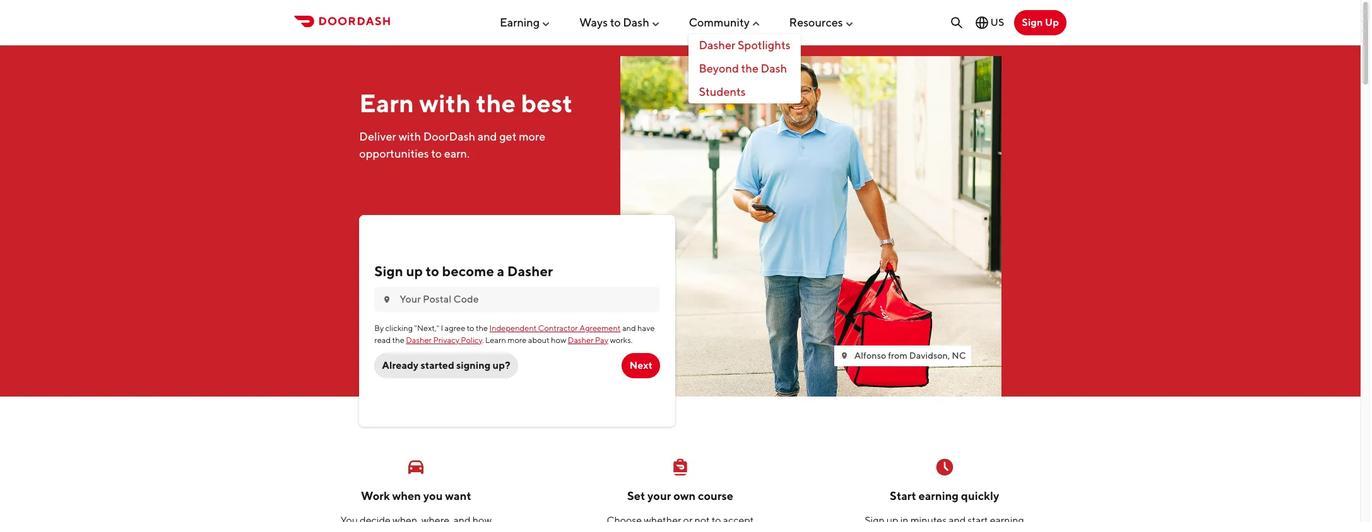 Task type: vqa. For each thing, say whether or not it's contained in the screenshot.
'-'
no



Task type: describe. For each thing, give the bounding box(es) containing it.
sign for sign up to become a dasher
[[375, 263, 403, 280]]

already started signing up? button
[[375, 354, 518, 379]]

earning
[[919, 490, 959, 503]]

work
[[361, 490, 390, 503]]

the inside beyond the dash link
[[742, 62, 759, 75]]

ways
[[580, 16, 608, 29]]

own
[[674, 490, 696, 503]]

students link
[[689, 81, 801, 104]]

dasher down "next,"
[[406, 336, 432, 345]]

ways to dash link
[[580, 11, 661, 34]]

agreement
[[580, 324, 621, 333]]

your
[[648, 490, 671, 503]]

earn.
[[444, 147, 470, 160]]

students
[[699, 85, 746, 98]]

community link
[[689, 11, 761, 34]]

davidson,
[[910, 350, 950, 361]]

a
[[497, 263, 505, 280]]

independent contractor agreement link
[[490, 324, 621, 333]]

get
[[500, 130, 517, 143]]

1 horizontal spatial location pin image
[[840, 351, 850, 361]]

earning
[[500, 16, 540, 29]]

by
[[375, 324, 384, 333]]

order hotbag fill image
[[671, 457, 691, 478]]

us
[[991, 16, 1005, 28]]

dash for ways to dash
[[623, 16, 650, 29]]

already
[[382, 360, 419, 372]]

beyond the dash
[[699, 62, 787, 75]]

and inside and have read the
[[623, 324, 636, 333]]

dasher privacy policy link
[[406, 336, 482, 345]]

read
[[375, 336, 391, 345]]

up
[[406, 263, 423, 280]]

learn
[[486, 336, 506, 345]]

alfonso from davidson, nc
[[855, 350, 966, 361]]

with for doordash
[[399, 130, 421, 143]]

ways to dash
[[580, 16, 650, 29]]

signing
[[457, 360, 491, 372]]

next button
[[622, 354, 660, 379]]

.
[[482, 336, 484, 345]]

"next,"
[[415, 324, 440, 333]]

want
[[445, 490, 471, 503]]

to right ways
[[610, 16, 621, 29]]

i
[[441, 324, 443, 333]]

how
[[551, 336, 567, 345]]

by clicking "next," i agree to the independent contractor agreement
[[375, 324, 621, 333]]

course
[[698, 490, 734, 503]]

have
[[638, 324, 655, 333]]

set your own course
[[628, 490, 734, 503]]

become
[[442, 263, 494, 280]]

Your Postal Code text field
[[400, 293, 653, 307]]

up?
[[493, 360, 511, 372]]

the inside and have read the
[[392, 336, 405, 345]]

time fill image
[[935, 457, 955, 478]]

you
[[424, 490, 443, 503]]

alfonso from davidson, nc image
[[620, 56, 1002, 397]]

deliver with doordash and get more opportunities to earn.
[[359, 130, 546, 160]]

to inside deliver with doordash and get more opportunities to earn.
[[431, 147, 442, 160]]

doordash
[[423, 130, 476, 143]]

dasher pay link
[[568, 336, 609, 345]]



Task type: locate. For each thing, give the bounding box(es) containing it.
the
[[742, 62, 759, 75], [476, 88, 516, 118], [476, 324, 488, 333], [392, 336, 405, 345]]

and have read the
[[375, 324, 655, 345]]

when
[[392, 490, 421, 503]]

1 vertical spatial location pin image
[[840, 351, 850, 361]]

opportunities
[[359, 147, 429, 160]]

1 vertical spatial and
[[623, 324, 636, 333]]

start
[[890, 490, 917, 503]]

the down dasher spotlights link
[[742, 62, 759, 75]]

to
[[610, 16, 621, 29], [431, 147, 442, 160], [426, 263, 440, 280], [467, 324, 475, 333]]

sign left up
[[375, 263, 403, 280]]

resources
[[790, 16, 843, 29]]

dasher privacy policy . learn more about how dasher pay works.
[[406, 336, 633, 345]]

1 vertical spatial dash
[[761, 62, 787, 75]]

the down clicking
[[392, 336, 405, 345]]

dasher up your postal code text box
[[508, 263, 553, 280]]

pay
[[595, 336, 609, 345]]

beyond the dash link
[[689, 57, 801, 81]]

0 horizontal spatial sign
[[375, 263, 403, 280]]

vehicle car image
[[406, 457, 426, 478]]

0 horizontal spatial location pin image
[[382, 295, 392, 305]]

alfonso
[[855, 350, 887, 361]]

more down "independent"
[[508, 336, 527, 345]]

globe line image
[[975, 15, 990, 30]]

dasher left pay
[[568, 336, 594, 345]]

more right get
[[519, 130, 546, 143]]

1 horizontal spatial dash
[[761, 62, 787, 75]]

dash
[[623, 16, 650, 29], [761, 62, 787, 75]]

sign up to become a dasher
[[375, 263, 553, 280]]

0 horizontal spatial and
[[478, 130, 497, 143]]

dash right ways
[[623, 16, 650, 29]]

location pin image
[[382, 295, 392, 305], [840, 351, 850, 361]]

more for learn
[[508, 336, 527, 345]]

dasher spotlights
[[699, 39, 791, 52]]

more
[[519, 130, 546, 143], [508, 336, 527, 345]]

sign inside button
[[1022, 16, 1043, 28]]

next
[[630, 360, 653, 372]]

1 horizontal spatial and
[[623, 324, 636, 333]]

sign
[[1022, 16, 1043, 28], [375, 263, 403, 280]]

with for the
[[419, 88, 471, 118]]

sign up button
[[1015, 10, 1067, 35]]

contractor
[[538, 324, 578, 333]]

started
[[421, 360, 455, 372]]

and left get
[[478, 130, 497, 143]]

privacy
[[433, 336, 460, 345]]

dash down spotlights at the right
[[761, 62, 787, 75]]

works.
[[610, 336, 633, 345]]

quickly
[[962, 490, 1000, 503]]

0 vertical spatial sign
[[1022, 16, 1043, 28]]

with inside deliver with doordash and get more opportunities to earn.
[[399, 130, 421, 143]]

nc
[[952, 350, 966, 361]]

spotlights
[[738, 39, 791, 52]]

0 vertical spatial more
[[519, 130, 546, 143]]

earning link
[[500, 11, 551, 34]]

earn
[[359, 88, 414, 118]]

dasher
[[699, 39, 736, 52], [508, 263, 553, 280], [406, 336, 432, 345], [568, 336, 594, 345]]

1 horizontal spatial sign
[[1022, 16, 1043, 28]]

more inside deliver with doordash and get more opportunities to earn.
[[519, 130, 546, 143]]

community
[[689, 16, 750, 29]]

with up doordash
[[419, 88, 471, 118]]

location pin image up by at the left bottom of page
[[382, 295, 392, 305]]

deliver
[[359, 130, 396, 143]]

1 vertical spatial sign
[[375, 263, 403, 280]]

dash for beyond the dash
[[761, 62, 787, 75]]

with
[[419, 88, 471, 118], [399, 130, 421, 143]]

dasher up beyond
[[699, 39, 736, 52]]

and
[[478, 130, 497, 143], [623, 324, 636, 333]]

best
[[521, 88, 573, 118]]

clicking
[[386, 324, 413, 333]]

with up 'opportunities'
[[399, 130, 421, 143]]

sign left 'up'
[[1022, 16, 1043, 28]]

1 vertical spatial more
[[508, 336, 527, 345]]

resources link
[[790, 11, 855, 34]]

to left earn.
[[431, 147, 442, 160]]

work when you want
[[361, 490, 471, 503]]

about
[[528, 336, 550, 345]]

already started signing up?
[[382, 360, 511, 372]]

to up policy
[[467, 324, 475, 333]]

more for get
[[519, 130, 546, 143]]

0 vertical spatial and
[[478, 130, 497, 143]]

up
[[1045, 16, 1059, 28]]

sign for sign up
[[1022, 16, 1043, 28]]

and inside deliver with doordash and get more opportunities to earn.
[[478, 130, 497, 143]]

0 vertical spatial dash
[[623, 16, 650, 29]]

start earning quickly
[[890, 490, 1000, 503]]

0 vertical spatial location pin image
[[382, 295, 392, 305]]

beyond
[[699, 62, 739, 75]]

policy
[[461, 336, 482, 345]]

and up 'works.' at the left
[[623, 324, 636, 333]]

the up get
[[476, 88, 516, 118]]

from
[[888, 350, 908, 361]]

1 vertical spatial with
[[399, 130, 421, 143]]

dasher spotlights link
[[689, 34, 801, 57]]

0 vertical spatial with
[[419, 88, 471, 118]]

independent
[[490, 324, 537, 333]]

sign up
[[1022, 16, 1059, 28]]

set
[[628, 490, 645, 503]]

the up .
[[476, 324, 488, 333]]

0 horizontal spatial dash
[[623, 16, 650, 29]]

agree
[[445, 324, 466, 333]]

earn with the best
[[359, 88, 573, 118]]

location pin image left alfonso
[[840, 351, 850, 361]]

dasher inside dasher spotlights link
[[699, 39, 736, 52]]

to right up
[[426, 263, 440, 280]]



